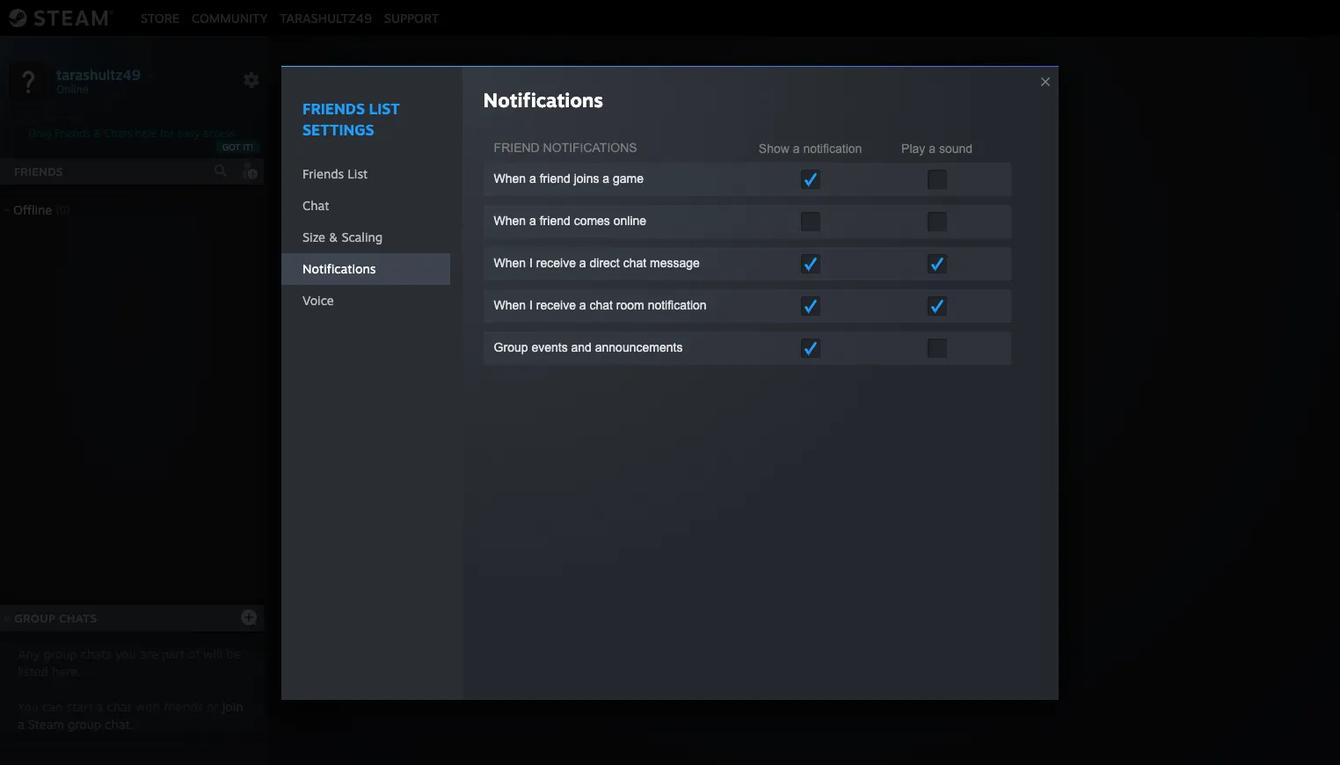Task type: locate. For each thing, give the bounding box(es) containing it.
0 vertical spatial notification
[[803, 142, 862, 156]]

0 vertical spatial list
[[369, 99, 400, 117]]

collapse chats list image
[[0, 615, 20, 622]]

add a friend image
[[239, 161, 259, 180]]

friends down settings
[[303, 166, 344, 181]]

any
[[18, 647, 40, 662]]

1 vertical spatial group
[[794, 410, 834, 428]]

2 vertical spatial group
[[14, 611, 55, 625]]

you
[[18, 699, 39, 714]]

1 receive from the top
[[536, 256, 576, 270]]

group up here.
[[44, 647, 77, 662]]

1 vertical spatial friend
[[540, 213, 571, 227]]

& left "here"
[[93, 127, 101, 140]]

2 friend from the top
[[540, 213, 571, 227]]

0 horizontal spatial chat
[[107, 699, 132, 714]]

1 vertical spatial &
[[329, 229, 338, 244]]

friend up the when a friend joins a game
[[494, 140, 540, 154]]

group left to
[[794, 410, 834, 428]]

& right size
[[329, 229, 338, 244]]

1 horizontal spatial chat
[[590, 298, 613, 312]]

chat up 'chat.'
[[107, 699, 132, 714]]

joins
[[574, 171, 599, 185]]

1 vertical spatial receive
[[536, 298, 576, 312]]

manage friends list settings image
[[243, 71, 260, 89]]

receive down the when a friend comes online
[[536, 256, 576, 270]]

notification
[[803, 142, 862, 156], [648, 298, 707, 312]]

2 receive from the top
[[536, 298, 576, 312]]

friends list
[[303, 166, 368, 181]]

play
[[902, 142, 926, 156]]

0 vertical spatial chat
[[623, 256, 647, 270]]

0 horizontal spatial group
[[14, 611, 55, 625]]

1 vertical spatial i
[[530, 298, 533, 312]]

friend left the joins
[[540, 171, 571, 185]]

chat left 'room' in the top left of the page
[[590, 298, 613, 312]]

0 vertical spatial group
[[44, 647, 77, 662]]

3 when from the top
[[494, 256, 526, 270]]

when i receive a chat room notification
[[494, 298, 707, 312]]

i up events
[[530, 298, 533, 312]]

notification down message
[[648, 298, 707, 312]]

i
[[530, 256, 533, 270], [530, 298, 533, 312]]

notification right the show
[[803, 142, 862, 156]]

drag friends & chats here for easy access
[[29, 127, 235, 140]]

to
[[873, 410, 886, 428]]

0 vertical spatial i
[[530, 256, 533, 270]]

play a sound
[[902, 142, 973, 156]]

receive up events
[[536, 298, 576, 312]]

1 vertical spatial group
[[68, 717, 101, 732]]

or
[[777, 410, 790, 428], [207, 699, 219, 714]]

chat up size
[[303, 197, 329, 212]]

2 vertical spatial chat
[[107, 699, 132, 714]]

notifications down "size & scaling"
[[303, 261, 376, 276]]

events
[[532, 340, 568, 354]]

chats left "here"
[[104, 127, 132, 140]]

chat left to
[[838, 410, 869, 428]]

&
[[93, 127, 101, 140], [329, 229, 338, 244]]

click
[[685, 410, 716, 428]]

message
[[650, 256, 700, 270]]

list for friends list settings
[[369, 99, 400, 117]]

chats
[[104, 127, 132, 140], [59, 611, 97, 625]]

when a friend comes online
[[494, 213, 647, 227]]

1 vertical spatial friend
[[732, 410, 773, 428]]

or left join
[[207, 699, 219, 714]]

a right play
[[929, 142, 936, 156]]

friends inside friends list settings
[[303, 99, 365, 117]]

scaling
[[342, 229, 383, 244]]

notifications
[[483, 88, 603, 111], [543, 140, 637, 154], [303, 261, 376, 276]]

1 horizontal spatial notification
[[803, 142, 862, 156]]

support
[[384, 10, 439, 25]]

chat for you can start a chat with friends or
[[107, 699, 132, 714]]

0 horizontal spatial list
[[348, 166, 368, 181]]

chats up the chats
[[59, 611, 97, 625]]

a
[[793, 142, 800, 156], [929, 142, 936, 156], [530, 171, 536, 185], [603, 171, 610, 185], [530, 213, 536, 227], [580, 256, 586, 270], [580, 298, 586, 312], [720, 410, 728, 428], [96, 699, 103, 714], [18, 717, 24, 732]]

store
[[141, 10, 179, 25]]

a down the when a friend joins a game
[[530, 213, 536, 227]]

group up any
[[14, 611, 55, 625]]

1 vertical spatial list
[[348, 166, 368, 181]]

0 vertical spatial tarashultz49
[[280, 10, 372, 25]]

2 when from the top
[[494, 213, 526, 227]]

group left events
[[494, 340, 528, 354]]

0 vertical spatial notifications
[[483, 88, 603, 111]]

group
[[494, 340, 528, 354], [794, 410, 834, 428], [14, 611, 55, 625]]

access
[[203, 127, 235, 140]]

or right click
[[777, 410, 790, 428]]

part
[[162, 647, 185, 662]]

2 horizontal spatial group
[[794, 410, 834, 428]]

0 vertical spatial friend
[[540, 171, 571, 185]]

1 vertical spatial tarashultz49
[[56, 66, 141, 83]]

are
[[140, 647, 158, 662]]

i down the when a friend comes online
[[530, 256, 533, 270]]

receive
[[536, 256, 576, 270], [536, 298, 576, 312]]

direct
[[590, 256, 620, 270]]

1 friend from the top
[[540, 171, 571, 185]]

notifications up the joins
[[543, 140, 637, 154]]

a down you
[[18, 717, 24, 732]]

0 vertical spatial group
[[494, 340, 528, 354]]

4 when from the top
[[494, 298, 526, 312]]

group down 'start'
[[68, 717, 101, 732]]

1 horizontal spatial list
[[369, 99, 400, 117]]

i for when i receive a chat room notification
[[530, 298, 533, 312]]

friend for joins
[[540, 171, 571, 185]]

1 horizontal spatial chats
[[104, 127, 132, 140]]

start
[[66, 699, 93, 714]]

join
[[222, 699, 243, 714]]

list inside friends list settings
[[369, 99, 400, 117]]

tarashultz49
[[280, 10, 372, 25], [56, 66, 141, 83]]

chats
[[81, 647, 112, 662]]

1 vertical spatial chats
[[59, 611, 97, 625]]

0 vertical spatial friend
[[494, 140, 540, 154]]

friends list settings
[[303, 99, 400, 139]]

1 vertical spatial chat
[[838, 410, 869, 428]]

friends down drag
[[14, 164, 63, 179]]

0 horizontal spatial notification
[[648, 298, 707, 312]]

comes
[[574, 213, 610, 227]]

2 i from the top
[[530, 298, 533, 312]]

0 vertical spatial &
[[93, 127, 101, 140]]

here
[[135, 127, 157, 140]]

join a steam group chat.
[[18, 699, 243, 732]]

0 vertical spatial or
[[777, 410, 790, 428]]

group
[[44, 647, 77, 662], [68, 717, 101, 732]]

game
[[613, 171, 644, 185]]

when
[[494, 171, 526, 185], [494, 213, 526, 227], [494, 256, 526, 270], [494, 298, 526, 312]]

0 vertical spatial receive
[[536, 256, 576, 270]]

1 horizontal spatial group
[[494, 340, 528, 354]]

community
[[192, 10, 268, 25]]

list
[[369, 99, 400, 117], [348, 166, 368, 181]]

1 horizontal spatial or
[[777, 410, 790, 428]]

chat
[[303, 197, 329, 212], [838, 410, 869, 428]]

2 vertical spatial notifications
[[303, 261, 376, 276]]

0 horizontal spatial chat
[[303, 197, 329, 212]]

notifications up friend notifications
[[483, 88, 603, 111]]

community link
[[186, 10, 274, 25]]

of
[[188, 647, 200, 662]]

easy
[[177, 127, 200, 140]]

when for when a friend joins a game
[[494, 171, 526, 185]]

tarashultz49 up drag friends & chats here for easy access
[[56, 66, 141, 83]]

friends for friends list
[[303, 166, 344, 181]]

tarashultz49 left support link
[[280, 10, 372, 25]]

friend right click
[[732, 410, 773, 428]]

friend
[[494, 140, 540, 154], [732, 410, 773, 428]]

i for when i receive a direct chat message
[[530, 256, 533, 270]]

1 i from the top
[[530, 256, 533, 270]]

chat right direct
[[623, 256, 647, 270]]

list down settings
[[348, 166, 368, 181]]

friend left the comes
[[540, 213, 571, 227]]

friends for friends list settings
[[303, 99, 365, 117]]

friends up settings
[[303, 99, 365, 117]]

1 vertical spatial or
[[207, 699, 219, 714]]

list up settings
[[369, 99, 400, 117]]

friend
[[540, 171, 571, 185], [540, 213, 571, 227]]

a right click
[[720, 410, 728, 428]]

chat.
[[105, 717, 133, 732]]

2 horizontal spatial chat
[[623, 256, 647, 270]]

will
[[204, 647, 223, 662]]

chat
[[623, 256, 647, 270], [590, 298, 613, 312], [107, 699, 132, 714]]

1 when from the top
[[494, 171, 526, 185]]

show
[[759, 142, 790, 156]]

group inside join a steam group chat.
[[68, 717, 101, 732]]

1 horizontal spatial &
[[329, 229, 338, 244]]

friends
[[303, 99, 365, 117], [55, 127, 90, 140], [14, 164, 63, 179], [303, 166, 344, 181]]

for
[[160, 127, 174, 140]]

1 vertical spatial chat
[[590, 298, 613, 312]]

list for friends list
[[348, 166, 368, 181]]



Task type: describe. For each thing, give the bounding box(es) containing it.
a right 'start'
[[96, 699, 103, 714]]

0 horizontal spatial friend
[[494, 140, 540, 154]]

0 vertical spatial chats
[[104, 127, 132, 140]]

settings
[[303, 120, 375, 139]]

can
[[42, 699, 63, 714]]

friends right drag
[[55, 127, 90, 140]]

when a friend joins a game
[[494, 171, 644, 185]]

group inside any group chats you are part of will be listed here.
[[44, 647, 77, 662]]

a right the show
[[793, 142, 800, 156]]

0 vertical spatial chat
[[303, 197, 329, 212]]

0 horizontal spatial or
[[207, 699, 219, 714]]

here.
[[52, 664, 81, 679]]

when for when i receive a direct chat message
[[494, 256, 526, 270]]

group chats
[[14, 611, 97, 625]]

show a notification
[[759, 142, 862, 156]]

1 vertical spatial notification
[[648, 298, 707, 312]]

a down friend notifications
[[530, 171, 536, 185]]

click a friend or group chat to start!
[[685, 410, 925, 428]]

group for group events and announcements
[[494, 340, 528, 354]]

you can start a chat with friends or
[[18, 699, 222, 714]]

store link
[[135, 10, 186, 25]]

0 horizontal spatial &
[[93, 127, 101, 140]]

size & scaling
[[303, 229, 383, 244]]

receive for chat
[[536, 298, 576, 312]]

friend for comes
[[540, 213, 571, 227]]

sound
[[939, 142, 973, 156]]

voice
[[303, 292, 334, 307]]

1 horizontal spatial chat
[[838, 410, 869, 428]]

online
[[614, 213, 647, 227]]

be
[[226, 647, 240, 662]]

offline
[[13, 202, 52, 217]]

a left direct
[[580, 256, 586, 270]]

size
[[303, 229, 326, 244]]

join a steam group chat. link
[[18, 699, 243, 732]]

chat for when i receive a chat room notification
[[590, 298, 613, 312]]

announcements
[[595, 340, 683, 354]]

0 horizontal spatial chats
[[59, 611, 97, 625]]

drag
[[29, 127, 52, 140]]

when for when i receive a chat room notification
[[494, 298, 526, 312]]

a right the joins
[[603, 171, 610, 185]]

start!
[[891, 410, 925, 428]]

steam
[[28, 717, 64, 732]]

receive for direct
[[536, 256, 576, 270]]

friends
[[164, 699, 203, 714]]

search my friends list image
[[213, 163, 229, 179]]

create a group chat image
[[240, 608, 258, 626]]

a inside join a steam group chat.
[[18, 717, 24, 732]]

listed
[[18, 664, 48, 679]]

friend notifications
[[494, 140, 637, 154]]

with
[[136, 699, 160, 714]]

1 vertical spatial notifications
[[543, 140, 637, 154]]

any group chats you are part of will be listed here.
[[18, 647, 240, 679]]

when i receive a direct chat message
[[494, 256, 700, 270]]

you
[[115, 647, 136, 662]]

and
[[571, 340, 592, 354]]

support link
[[378, 10, 445, 25]]

a up 'and'
[[580, 298, 586, 312]]

1 horizontal spatial tarashultz49
[[280, 10, 372, 25]]

friends for friends
[[14, 164, 63, 179]]

group for group chats
[[14, 611, 55, 625]]

tarashultz49 link
[[274, 10, 378, 25]]

1 horizontal spatial friend
[[732, 410, 773, 428]]

room
[[617, 298, 645, 312]]

when for when a friend comes online
[[494, 213, 526, 227]]

group events and announcements
[[494, 340, 683, 354]]

0 horizontal spatial tarashultz49
[[56, 66, 141, 83]]



Task type: vqa. For each thing, say whether or not it's contained in the screenshot.
APPEND
no



